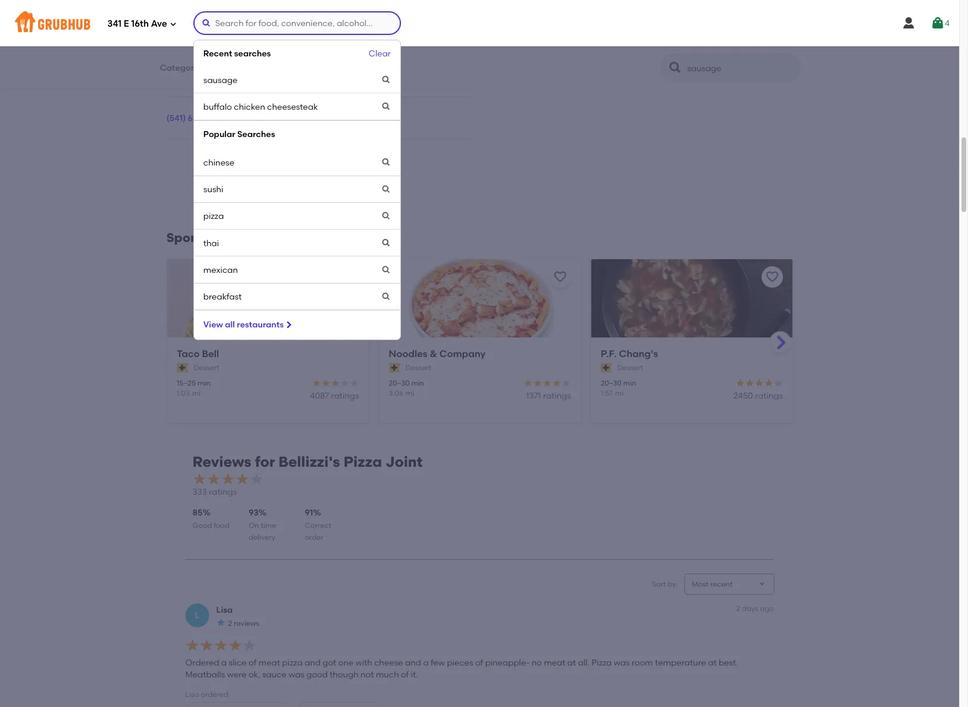 Task type: describe. For each thing, give the bounding box(es) containing it.
save this restaurant image for taco bell
[[341, 270, 355, 284]]

341 e 16th ave
[[107, 18, 167, 29]]

lisa for lisa
[[216, 604, 233, 614]]

noodles & company
[[388, 348, 485, 359]]

svg image inside 4 button
[[931, 16, 945, 30]]

ago
[[760, 604, 774, 613]]

main navigation navigation
[[0, 0, 968, 707]]

got
[[323, 658, 336, 668]]

pizza inside ordered a slice of meat pizza and got one with cheese and a few pieces of pineapple- no meat at all. pizza was room temperature at best. meatballs were ok, sauce was good though not much of it.
[[592, 658, 612, 668]]

l
[[195, 610, 200, 620]]

much
[[376, 670, 399, 680]]

91
[[305, 508, 313, 518]]

ratings for p.f. chang's
[[755, 391, 783, 401]]

sauce
[[262, 670, 287, 680]]

not
[[361, 670, 374, 680]]

rd
[[219, 49, 230, 59]]

1371
[[526, 391, 541, 401]]

333 ratings
[[192, 486, 237, 496]]

save this restaurant button for noodles & company
[[549, 266, 571, 288]]

ordered a slice of meat pizza and got one with cheese and a few pieces of pineapple- no meat at all. pizza was room temperature at best. meatballs were ok, sauce was good though not much of it.
[[185, 658, 738, 680]]

mi for p.f.
[[615, 389, 623, 397]]

days
[[742, 604, 758, 613]]

searches
[[237, 129, 275, 139]]

no
[[532, 658, 542, 668]]

mi for taco
[[192, 389, 200, 397]]

subscription pass image for noodles
[[388, 363, 400, 373]]

order
[[305, 533, 323, 541]]

were
[[227, 670, 247, 680]]

svg image for buffalo chicken cheesesteak
[[381, 102, 391, 111]]

reviews
[[234, 619, 259, 627]]

20–30 min 3.06 mi
[[388, 378, 424, 397]]

coburg
[[186, 49, 217, 59]]

2.76
[[166, 73, 182, 83]]

svg image for pizza
[[381, 211, 391, 221]]

reviews for bellizzi's pizza joint
[[192, 453, 423, 470]]

dessert for bell
[[193, 363, 219, 372]]

2 days ago
[[736, 604, 774, 613]]

Search for food, convenience, alcohol... search field
[[193, 11, 401, 35]]

area
[[356, 230, 385, 245]]

your
[[325, 230, 353, 245]]

it.
[[411, 670, 418, 680]]

cheesesteak
[[267, 101, 318, 112]]

2 for 2 days ago
[[736, 604, 740, 613]]

sponsored
[[166, 230, 233, 245]]

search icon image
[[668, 61, 682, 75]]

1 meat from the left
[[259, 658, 280, 668]]

though
[[330, 670, 359, 680]]

clear
[[369, 48, 391, 58]]

341
[[107, 18, 122, 29]]

lisa ordered:
[[185, 690, 230, 698]]

20–30 min 1.57 mi
[[600, 378, 636, 397]]

Search Bellizzi's Pizza Joint search field
[[686, 62, 777, 74]]

(541) 686-9996 button
[[166, 112, 226, 124]]

20–30 for noodles
[[388, 378, 409, 387]]

subscription pass image for p.f.
[[600, 363, 612, 373]]

2 reviews
[[228, 619, 259, 627]]

1371 ratings
[[526, 391, 571, 401]]

2 and from the left
[[405, 658, 421, 668]]

2 meat from the left
[[544, 658, 565, 668]]

2 at from the left
[[708, 658, 717, 668]]

0 vertical spatial restaurants
[[236, 230, 308, 245]]

dessert for chang's
[[617, 363, 643, 372]]

noodles
[[388, 348, 427, 359]]

sushi
[[203, 184, 223, 194]]

sort
[[652, 580, 666, 588]]

mexican
[[203, 265, 238, 275]]

recent searches
[[203, 48, 271, 58]]

for
[[255, 453, 275, 470]]

thai
[[203, 238, 219, 248]]

ratings for noodles & company
[[543, 391, 571, 401]]

ave
[[151, 18, 167, 29]]

2 a from the left
[[423, 658, 429, 668]]

view
[[203, 319, 223, 329]]

chicken
[[234, 101, 265, 112]]

delivery
[[249, 533, 275, 541]]

9996
[[206, 113, 226, 123]]

svg image for sushi
[[381, 184, 391, 194]]

85 good food
[[192, 508, 229, 529]]

e
[[124, 18, 129, 29]]

1600 coburg rd eugene , 2.76 mi
[[166, 49, 230, 83]]

mi inside 1600 coburg rd eugene , 2.76 mi
[[184, 73, 194, 83]]

popular searches
[[203, 129, 275, 139]]

on
[[249, 521, 259, 529]]

1 at from the left
[[567, 658, 576, 668]]

pieces
[[447, 658, 473, 668]]

svg image for sausage
[[381, 75, 391, 84]]

4087 ratings
[[310, 391, 359, 401]]

taco bell link
[[176, 347, 359, 360]]

0 horizontal spatial was
[[289, 670, 305, 680]]

all.
[[578, 658, 590, 668]]

2 for 2 reviews
[[228, 619, 232, 627]]

all
[[225, 319, 235, 329]]

temperature
[[655, 658, 706, 668]]



Task type: locate. For each thing, give the bounding box(es) containing it.
91 correct order
[[305, 508, 331, 541]]

and up good at the bottom of the page
[[305, 658, 321, 668]]

food
[[214, 521, 229, 529]]

noodles & company logo image
[[379, 259, 580, 359]]

taco bell
[[176, 348, 219, 359]]

85
[[192, 508, 203, 518]]

a
[[221, 658, 227, 668], [423, 658, 429, 668]]

1.57
[[600, 389, 612, 397]]

1 save this restaurant button from the left
[[337, 266, 359, 288]]

save this restaurant image for noodles & company
[[553, 270, 567, 284]]

1 horizontal spatial meat
[[544, 658, 565, 668]]

a left "few"
[[423, 658, 429, 668]]

meat right no
[[544, 658, 565, 668]]

list box inside main navigation 'navigation'
[[193, 40, 401, 340]]

ratings for taco bell
[[331, 391, 359, 401]]

1 horizontal spatial save this restaurant button
[[549, 266, 571, 288]]

pizza inside "list box"
[[203, 211, 224, 221]]

0 horizontal spatial of
[[249, 658, 257, 668]]

3 min from the left
[[623, 378, 636, 387]]

0 horizontal spatial meat
[[259, 658, 280, 668]]

of left it.
[[401, 670, 409, 680]]

4
[[945, 18, 950, 28]]

buffalo
[[203, 101, 232, 112]]

time
[[261, 521, 276, 529]]

subscription pass image
[[176, 363, 188, 373]]

0 vertical spatial pizza
[[203, 211, 224, 221]]

correct
[[305, 521, 331, 529]]

svg image
[[902, 16, 916, 30], [202, 18, 211, 28], [170, 20, 177, 28], [381, 158, 391, 167], [381, 238, 391, 248], [381, 265, 391, 275], [284, 320, 293, 329]]

mi right 1.57
[[615, 389, 623, 397]]

of
[[249, 658, 257, 668], [475, 658, 483, 668], [401, 670, 409, 680]]

1 save this restaurant image from the left
[[341, 270, 355, 284]]

save this restaurant image for p.f. chang's
[[765, 270, 779, 284]]

dessert down p.f. chang's
[[617, 363, 643, 372]]

ratings right 2450
[[755, 391, 783, 401]]

star icon image
[[216, 618, 226, 627]]

min right 15–25
[[197, 378, 210, 387]]

2
[[736, 604, 740, 613], [228, 619, 232, 627]]

1.03
[[176, 389, 189, 397]]

1 horizontal spatial of
[[401, 670, 409, 680]]

lisa up star icon
[[216, 604, 233, 614]]

2 20–30 from the left
[[600, 378, 621, 387]]

ordered
[[185, 658, 219, 668]]

mi inside 20–30 min 3.06 mi
[[405, 389, 414, 397]]

1 horizontal spatial at
[[708, 658, 717, 668]]

0 horizontal spatial at
[[567, 658, 576, 668]]

restaurants left in
[[236, 230, 308, 245]]

,
[[197, 61, 199, 71]]

0 horizontal spatial subscription pass image
[[388, 363, 400, 373]]

categories button
[[159, 46, 206, 89]]

pizza right all.
[[592, 658, 612, 668]]

ratings right 4087
[[331, 391, 359, 401]]

16th
[[131, 18, 149, 29]]

restaurants
[[236, 230, 308, 245], [237, 319, 284, 329]]

p.f. chang's link
[[600, 347, 783, 360]]

0 vertical spatial was
[[614, 658, 630, 668]]

0 horizontal spatial save this restaurant button
[[337, 266, 359, 288]]

1 horizontal spatial 20–30
[[600, 378, 621, 387]]

min inside 20–30 min 1.57 mi
[[623, 378, 636, 387]]

3 dessert from the left
[[617, 363, 643, 372]]

min for bell
[[197, 378, 210, 387]]

4087
[[310, 391, 329, 401]]

was left room
[[614, 658, 630, 668]]

mi right 3.06
[[405, 389, 414, 397]]

ratings right 1371
[[543, 391, 571, 401]]

20–30 up 3.06
[[388, 378, 409, 387]]

save this restaurant button for p.f. chang's
[[761, 266, 783, 288]]

min for &
[[411, 378, 424, 387]]

dessert
[[193, 363, 219, 372], [405, 363, 431, 372], [617, 363, 643, 372]]

2450 ratings
[[733, 391, 783, 401]]

3 save this restaurant image from the left
[[765, 270, 779, 284]]

93 on time delivery
[[249, 508, 276, 541]]

2 horizontal spatial of
[[475, 658, 483, 668]]

chang's
[[619, 348, 658, 359]]

0 horizontal spatial pizza
[[203, 211, 224, 221]]

1 horizontal spatial dessert
[[405, 363, 431, 372]]

bell
[[202, 348, 219, 359]]

view all restaurants
[[203, 319, 284, 329]]

was left good at the bottom of the page
[[289, 670, 305, 680]]

2 dessert from the left
[[405, 363, 431, 372]]

pineapple-
[[485, 658, 530, 668]]

pizza inside ordered a slice of meat pizza and got one with cheese and a few pieces of pineapple- no meat at all. pizza was room temperature at best. meatballs were ok, sauce was good though not much of it.
[[282, 658, 303, 668]]

few
[[431, 658, 445, 668]]

2 horizontal spatial save this restaurant button
[[761, 266, 783, 288]]

joint
[[386, 453, 423, 470]]

1600
[[166, 49, 184, 59]]

a left slice
[[221, 658, 227, 668]]

dessert down bell
[[193, 363, 219, 372]]

min inside 20–30 min 3.06 mi
[[411, 378, 424, 387]]

1 and from the left
[[305, 658, 321, 668]]

pizza left joint
[[344, 453, 382, 470]]

1 list box from the left
[[0, 40, 968, 707]]

mi down categories
[[184, 73, 194, 83]]

pizza up sauce
[[282, 658, 303, 668]]

0 horizontal spatial a
[[221, 658, 227, 668]]

noodles & company link
[[388, 347, 571, 360]]

cheese
[[374, 658, 403, 668]]

(541) 686-9996
[[166, 113, 226, 123]]

mi for noodles
[[405, 389, 414, 397]]

meatballs
[[185, 670, 225, 680]]

at left best.
[[708, 658, 717, 668]]

1 a from the left
[[221, 658, 227, 668]]

0 horizontal spatial lisa
[[185, 690, 199, 698]]

2 save this restaurant button from the left
[[549, 266, 571, 288]]

0 horizontal spatial 20–30
[[388, 378, 409, 387]]

ratings
[[331, 391, 359, 401], [543, 391, 571, 401], [755, 391, 783, 401], [209, 486, 237, 496]]

min down p.f. chang's
[[623, 378, 636, 387]]

sausage
[[203, 75, 238, 85]]

1 subscription pass image from the left
[[388, 363, 400, 373]]

bellizzi's
[[279, 453, 340, 470]]

1 vertical spatial was
[[289, 670, 305, 680]]

93
[[249, 508, 258, 518]]

meat
[[259, 658, 280, 668], [544, 658, 565, 668]]

meat up sauce
[[259, 658, 280, 668]]

1 horizontal spatial subscription pass image
[[600, 363, 612, 373]]

lisa for lisa ordered:
[[185, 690, 199, 698]]

min down noodles
[[411, 378, 424, 387]]

at
[[567, 658, 576, 668], [708, 658, 717, 668]]

svg image
[[931, 16, 945, 30], [381, 75, 391, 84], [381, 102, 391, 111], [381, 184, 391, 194], [381, 211, 391, 221], [381, 292, 391, 301]]

&
[[429, 348, 437, 359]]

mi inside '15–25 min 1.03 mi'
[[192, 389, 200, 397]]

buffalo chicken cheesesteak
[[203, 101, 318, 112]]

lisa
[[216, 604, 233, 614], [185, 690, 199, 698]]

(541)
[[166, 113, 186, 123]]

good
[[306, 670, 328, 680]]

2 left days at the right of the page
[[736, 604, 740, 613]]

2 horizontal spatial min
[[623, 378, 636, 387]]

1 vertical spatial pizza
[[282, 658, 303, 668]]

and up it.
[[405, 658, 421, 668]]

2450
[[733, 391, 753, 401]]

one
[[338, 658, 353, 668]]

0 horizontal spatial 2
[[228, 619, 232, 627]]

20–30 for p.f.
[[600, 378, 621, 387]]

1 horizontal spatial a
[[423, 658, 429, 668]]

p.f. chang's logo image
[[591, 259, 792, 359]]

breakfast
[[203, 292, 242, 302]]

categories
[[160, 62, 205, 73]]

save this restaurant image
[[341, 270, 355, 284], [553, 270, 567, 284], [765, 270, 779, 284]]

subscription pass image down noodles
[[388, 363, 400, 373]]

15–25
[[176, 378, 196, 387]]

1 horizontal spatial lisa
[[216, 604, 233, 614]]

mi
[[184, 73, 194, 83], [192, 389, 200, 397], [405, 389, 414, 397], [615, 389, 623, 397]]

0 horizontal spatial and
[[305, 658, 321, 668]]

333
[[192, 486, 207, 496]]

ok,
[[249, 670, 260, 680]]

1 horizontal spatial 2
[[736, 604, 740, 613]]

20–30 inside 20–30 min 3.06 mi
[[388, 378, 409, 387]]

popular
[[203, 129, 235, 139]]

20–30 inside 20–30 min 1.57 mi
[[600, 378, 621, 387]]

mi right 1.03
[[192, 389, 200, 397]]

restaurants right all
[[237, 319, 284, 329]]

0 vertical spatial 2
[[736, 604, 740, 613]]

1 horizontal spatial pizza
[[592, 658, 612, 668]]

3 save this restaurant button from the left
[[761, 266, 783, 288]]

pizza
[[203, 211, 224, 221], [282, 658, 303, 668]]

restaurants inside main navigation 'navigation'
[[237, 319, 284, 329]]

save this restaurant button for taco bell
[[337, 266, 359, 288]]

1 dessert from the left
[[193, 363, 219, 372]]

of right pieces
[[475, 658, 483, 668]]

1 vertical spatial lisa
[[185, 690, 199, 698]]

1 horizontal spatial min
[[411, 378, 424, 387]]

pizza up sponsored
[[203, 211, 224, 221]]

1 vertical spatial restaurants
[[237, 319, 284, 329]]

0 vertical spatial lisa
[[216, 604, 233, 614]]

reviews
[[192, 453, 251, 470]]

list box
[[0, 40, 968, 707], [193, 40, 401, 340]]

min inside '15–25 min 1.03 mi'
[[197, 378, 210, 387]]

of up ok,
[[249, 658, 257, 668]]

dessert for &
[[405, 363, 431, 372]]

4 button
[[931, 12, 950, 34]]

subscription pass image down p.f.
[[600, 363, 612, 373]]

1 vertical spatial pizza
[[592, 658, 612, 668]]

0 horizontal spatial min
[[197, 378, 210, 387]]

0 horizontal spatial dessert
[[193, 363, 219, 372]]

2 min from the left
[[411, 378, 424, 387]]

1 horizontal spatial pizza
[[282, 658, 303, 668]]

686-
[[188, 113, 206, 123]]

best.
[[719, 658, 738, 668]]

1 horizontal spatial was
[[614, 658, 630, 668]]

p.f.
[[600, 348, 616, 359]]

0 horizontal spatial save this restaurant image
[[341, 270, 355, 284]]

1 min from the left
[[197, 378, 210, 387]]

1 20–30 from the left
[[388, 378, 409, 387]]

mi inside 20–30 min 1.57 mi
[[615, 389, 623, 397]]

and
[[305, 658, 321, 668], [405, 658, 421, 668]]

sort by:
[[652, 580, 678, 588]]

2 list box from the left
[[193, 40, 401, 340]]

2 horizontal spatial save this restaurant image
[[765, 270, 779, 284]]

2 right star icon
[[228, 619, 232, 627]]

by:
[[668, 580, 678, 588]]

subscription pass image
[[388, 363, 400, 373], [600, 363, 612, 373]]

chinese
[[203, 157, 234, 167]]

0 vertical spatial pizza
[[344, 453, 382, 470]]

1 vertical spatial 2
[[228, 619, 232, 627]]

with
[[355, 658, 372, 668]]

3.06
[[388, 389, 403, 397]]

sponsored restaurants in your area
[[166, 230, 385, 245]]

pizza
[[344, 453, 382, 470], [592, 658, 612, 668]]

taco bell logo image
[[167, 259, 368, 359]]

eugene
[[166, 61, 197, 71]]

2 save this restaurant image from the left
[[553, 270, 567, 284]]

1 horizontal spatial and
[[405, 658, 421, 668]]

1 horizontal spatial save this restaurant image
[[553, 270, 567, 284]]

2 horizontal spatial dessert
[[617, 363, 643, 372]]

svg image for breakfast
[[381, 292, 391, 301]]

lisa left ordered:
[[185, 690, 199, 698]]

2 subscription pass image from the left
[[600, 363, 612, 373]]

0 horizontal spatial pizza
[[344, 453, 382, 470]]

searches
[[234, 48, 271, 58]]

20–30 up 1.57
[[600, 378, 621, 387]]

ratings right 333
[[209, 486, 237, 496]]

ordered:
[[201, 690, 230, 698]]

dessert down noodles
[[405, 363, 431, 372]]

at left all.
[[567, 658, 576, 668]]

min for chang's
[[623, 378, 636, 387]]



Task type: vqa. For each thing, say whether or not it's contained in the screenshot.


